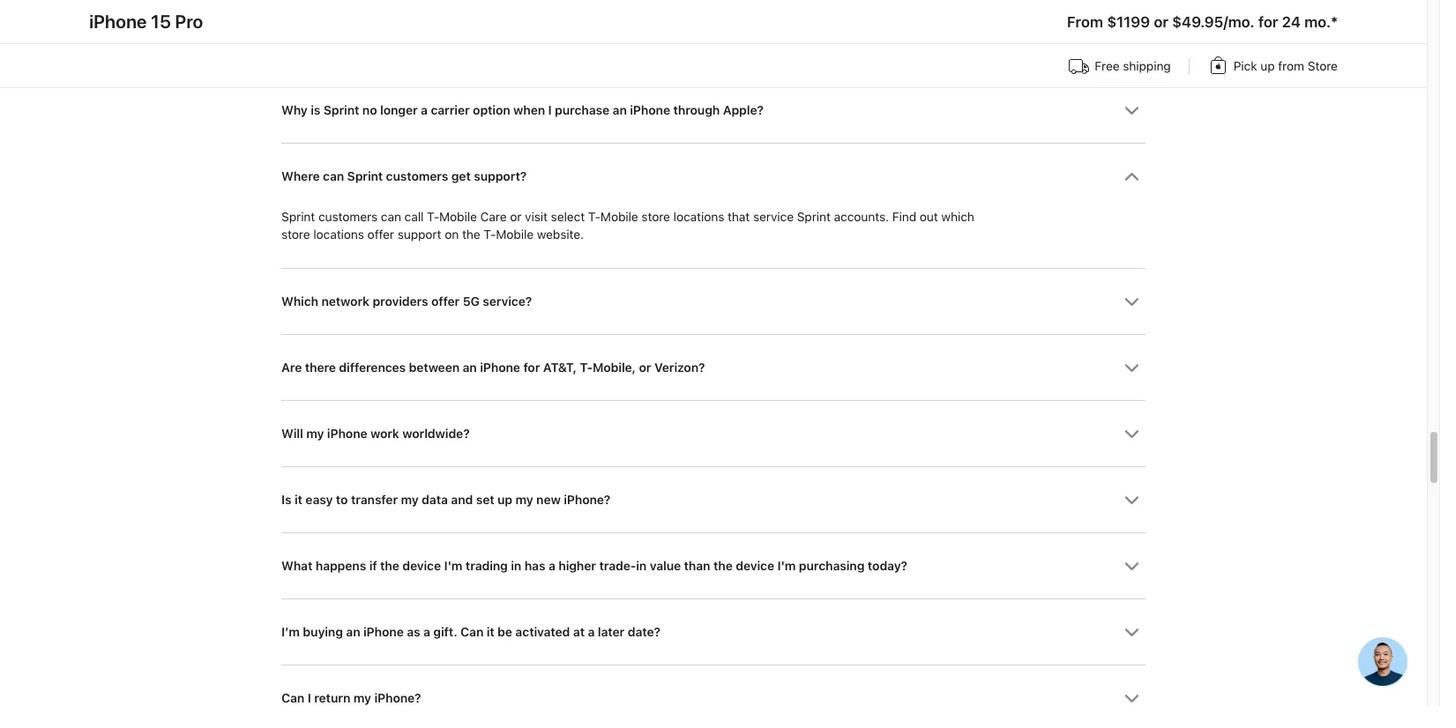 Task type: vqa. For each thing, say whether or not it's contained in the screenshot.
How do I customize my Apple Watch? Dropdown Button
no



Task type: locate. For each thing, give the bounding box(es) containing it.
can inside the sprint customers can call t-mobile care or visit select t-mobile store locations that service sprint accounts. find out which store locations offer support on the t-mobile website.
[[381, 210, 401, 224]]

1 vertical spatial list item
[[281, 143, 1146, 268]]

network
[[321, 294, 370, 308]]

transfer
[[351, 493, 398, 507]]

locations left that
[[674, 210, 724, 224]]

t- down care
[[484, 227, 496, 241]]

i'm left purchasing
[[778, 559, 796, 573]]

i right when
[[548, 103, 552, 117]]

t-
[[427, 210, 439, 224], [588, 210, 601, 224], [484, 227, 496, 241], [580, 360, 593, 375]]

carrier
[[431, 103, 470, 117]]

1 in from the left
[[511, 559, 521, 573]]

0 horizontal spatial store
[[281, 227, 310, 241]]

1 vertical spatial can
[[281, 691, 305, 705]]

0 horizontal spatial in
[[511, 559, 521, 573]]

chevrondown image inside which network providers offer 5g service? dropdown button
[[1125, 294, 1140, 309]]

can left call
[[381, 210, 401, 224]]

list containing free shipping
[[89, 53, 1338, 84]]

the right than
[[714, 559, 733, 573]]

1 vertical spatial offer
[[431, 294, 460, 308]]

new
[[536, 493, 561, 507]]

for left at&t,
[[523, 360, 540, 375]]

for left 24
[[1259, 13, 1279, 31]]

are there differences between an iphone for at&t, t-mobile, or verizon? button
[[281, 335, 1146, 400]]

2 vertical spatial or
[[639, 360, 651, 375]]

1 vertical spatial customers
[[318, 210, 378, 224]]

from
[[1067, 13, 1103, 31]]

chevrondown image
[[1125, 493, 1140, 508], [1125, 559, 1140, 574], [1125, 625, 1140, 640]]

mobile up on
[[439, 210, 477, 224]]

customers up call
[[386, 169, 448, 184]]

1 vertical spatial it
[[487, 625, 495, 639]]

1 vertical spatial or
[[510, 210, 522, 224]]

my
[[306, 427, 324, 441], [401, 493, 419, 507], [516, 493, 533, 507], [354, 691, 371, 705]]

an
[[613, 103, 627, 117], [463, 360, 477, 375], [346, 625, 360, 639]]

1 horizontal spatial i'm
[[778, 559, 796, 573]]

trade-
[[599, 559, 636, 573]]

0 vertical spatial or
[[1154, 13, 1169, 31]]

when
[[513, 103, 545, 117]]

4 chevrondown image from the top
[[1125, 360, 1140, 375]]

no
[[362, 103, 377, 117]]

an right buying
[[346, 625, 360, 639]]

2 horizontal spatial or
[[1154, 13, 1169, 31]]

customers down where
[[318, 210, 378, 224]]

in left value
[[636, 559, 647, 573]]

1 horizontal spatial can
[[460, 625, 484, 639]]

a right longer
[[421, 103, 428, 117]]

0 horizontal spatial locations
[[313, 227, 364, 241]]

can right where
[[323, 169, 344, 184]]

i
[[548, 103, 552, 117], [308, 691, 311, 705]]

activated
[[515, 625, 570, 639]]

iphone
[[630, 103, 670, 117], [480, 360, 520, 375], [327, 427, 367, 441], [363, 625, 404, 639]]

list item
[[281, 0, 1146, 11], [281, 143, 1146, 268]]

1 chevrondown image from the top
[[1125, 103, 1140, 118]]

up
[[1261, 59, 1275, 73], [497, 493, 512, 507]]

are there differences between an iphone for at&t, t-mobile, or verizon?
[[281, 360, 705, 375]]

2 in from the left
[[636, 559, 647, 573]]

0 horizontal spatial i
[[308, 691, 311, 705]]

1 horizontal spatial customers
[[386, 169, 448, 184]]

2 horizontal spatial an
[[613, 103, 627, 117]]

2 list item from the top
[[281, 143, 1146, 268]]

accounts.
[[834, 210, 889, 224]]

mobile down care
[[496, 227, 534, 241]]

1 horizontal spatial i
[[548, 103, 552, 117]]

0 vertical spatial an
[[613, 103, 627, 117]]

be
[[498, 625, 512, 639]]

offer inside dropdown button
[[431, 294, 460, 308]]

is it easy to transfer my data and set up my new iphone?
[[281, 493, 611, 507]]

0 horizontal spatial customers
[[318, 210, 378, 224]]

which
[[281, 294, 318, 308]]

or
[[1154, 13, 1169, 31], [510, 210, 522, 224], [639, 360, 651, 375]]

can
[[323, 169, 344, 184], [381, 210, 401, 224]]

2 chevrondown image from the top
[[1125, 169, 1140, 184]]

verizon?
[[654, 360, 705, 375]]

chevrondown image for service?
[[1125, 294, 1140, 309]]

differences
[[339, 360, 406, 375]]

as
[[407, 625, 420, 639]]

1 vertical spatial iphone?
[[374, 691, 421, 705]]

up right set
[[497, 493, 512, 507]]

sprint
[[324, 103, 359, 117], [347, 169, 383, 184], [281, 210, 315, 224], [797, 210, 831, 224]]

0 vertical spatial for
[[1259, 13, 1279, 31]]

0 horizontal spatial it
[[295, 493, 302, 507]]

chevrondown image inside are there differences between an iphone for at&t, t-mobile, or verizon? dropdown button
[[1125, 360, 1140, 375]]

i'm
[[444, 559, 463, 573], [778, 559, 796, 573]]

why is sprint no longer a carrier option when i purchase an iphone through apple? button
[[281, 78, 1146, 143]]

chevrondown image inside why is sprint no longer a carrier option when i purchase an iphone through apple? dropdown button
[[1125, 103, 1140, 118]]

6 chevrondown image from the top
[[1125, 691, 1140, 706]]

0 horizontal spatial device
[[402, 559, 441, 573]]

1 horizontal spatial the
[[462, 227, 480, 241]]

1 horizontal spatial an
[[463, 360, 477, 375]]

or right the $1199
[[1154, 13, 1169, 31]]

up right pick
[[1261, 59, 1275, 73]]

1 horizontal spatial up
[[1261, 59, 1275, 73]]

website.
[[537, 227, 584, 241]]

an right 'between'
[[463, 360, 477, 375]]

option
[[473, 103, 510, 117]]

my right will on the bottom of the page
[[306, 427, 324, 441]]

3 chevrondown image from the top
[[1125, 625, 1140, 640]]

offer left support
[[367, 227, 394, 241]]

0 vertical spatial can
[[323, 169, 344, 184]]

chevrondown image inside what happens if the device i'm trading in has a higher trade-in value than the device i'm purchasing today? dropdown button
[[1125, 559, 1140, 574]]

0 horizontal spatial offer
[[367, 227, 394, 241]]

0 horizontal spatial up
[[497, 493, 512, 507]]

the right on
[[462, 227, 480, 241]]

1 vertical spatial store
[[281, 227, 310, 241]]

a right has at the left
[[549, 559, 555, 573]]

or right mobile,
[[639, 360, 651, 375]]

iphone?
[[564, 493, 611, 507], [374, 691, 421, 705]]

support?
[[474, 169, 527, 184]]

0 vertical spatial it
[[295, 493, 302, 507]]

trading
[[466, 559, 508, 573]]

or inside dropdown button
[[639, 360, 651, 375]]

chevrondown image for support?
[[1125, 169, 1140, 184]]

1 horizontal spatial can
[[381, 210, 401, 224]]

it left be
[[487, 625, 495, 639]]

if
[[369, 559, 377, 573]]

chevrondown image inside 'i'm buying an iphone as a gift. can it be activated at a later date?' dropdown button
[[1125, 625, 1140, 640]]

1 horizontal spatial offer
[[431, 294, 460, 308]]

i left return
[[308, 691, 311, 705]]

chevrondown image for date?
[[1125, 625, 1140, 640]]

on
[[445, 227, 459, 241]]

is
[[281, 493, 292, 507]]

0 horizontal spatial can
[[323, 169, 344, 184]]

1 vertical spatial i
[[308, 691, 311, 705]]

sprint down where
[[281, 210, 315, 224]]

the right if
[[380, 559, 399, 573]]

work
[[370, 427, 399, 441]]

1 vertical spatial can
[[381, 210, 401, 224]]

offer
[[367, 227, 394, 241], [431, 294, 460, 308]]

chevrondown image inside where can sprint customers get support? dropdown button
[[1125, 169, 1140, 184]]

or inside the sprint customers can call t-mobile care or visit select t-mobile store locations that service sprint accounts. find out which store locations offer support on the t-mobile website.
[[510, 210, 522, 224]]

in
[[511, 559, 521, 573], [636, 559, 647, 573]]

iphone? right return
[[374, 691, 421, 705]]

1 chevrondown image from the top
[[1125, 493, 1140, 508]]

0 horizontal spatial or
[[510, 210, 522, 224]]

device
[[402, 559, 441, 573], [736, 559, 774, 573]]

my left new
[[516, 493, 533, 507]]

chevrondown image for than
[[1125, 559, 1140, 574]]

1 list item from the top
[[281, 0, 1146, 11]]

2 i'm from the left
[[778, 559, 796, 573]]

1 vertical spatial up
[[497, 493, 512, 507]]

1 horizontal spatial mobile
[[496, 227, 534, 241]]

store down where can sprint customers get support? dropdown button
[[642, 210, 670, 224]]

0 vertical spatial offer
[[367, 227, 394, 241]]

2 horizontal spatial the
[[714, 559, 733, 573]]

it right is
[[295, 493, 302, 507]]

0 vertical spatial can
[[460, 625, 484, 639]]

mobile right select
[[601, 210, 638, 224]]

1 horizontal spatial it
[[487, 625, 495, 639]]

device right if
[[402, 559, 441, 573]]

2 vertical spatial chevrondown image
[[1125, 625, 1140, 640]]

0 horizontal spatial the
[[380, 559, 399, 573]]

5 chevrondown image from the top
[[1125, 427, 1140, 442]]

0 vertical spatial list item
[[281, 0, 1146, 11]]

higher
[[559, 559, 596, 573]]

2 vertical spatial an
[[346, 625, 360, 639]]

can right gift.
[[460, 625, 484, 639]]

at
[[573, 625, 585, 639]]

can left return
[[281, 691, 305, 705]]

0 vertical spatial store
[[642, 210, 670, 224]]

0 vertical spatial chevrondown image
[[1125, 493, 1140, 508]]

iphone left work
[[327, 427, 367, 441]]

offer left 5g
[[431, 294, 460, 308]]

in left has at the left
[[511, 559, 521, 573]]

1 horizontal spatial for
[[1259, 13, 1279, 31]]

up inside dropdown button
[[497, 493, 512, 507]]

today?
[[868, 559, 908, 573]]

mobile,
[[593, 360, 636, 375]]

locations
[[674, 210, 724, 224], [313, 227, 364, 241]]

can
[[460, 625, 484, 639], [281, 691, 305, 705]]

the
[[462, 227, 480, 241], [380, 559, 399, 573], [714, 559, 733, 573]]

is it easy to transfer my data and set up my new iphone? button
[[281, 467, 1146, 532]]

iphone? right new
[[564, 493, 611, 507]]

1 vertical spatial locations
[[313, 227, 364, 241]]

or left visit
[[510, 210, 522, 224]]

service
[[753, 210, 794, 224]]

sprint right the service
[[797, 210, 831, 224]]

1 horizontal spatial in
[[636, 559, 647, 573]]

1 horizontal spatial or
[[639, 360, 651, 375]]

0 horizontal spatial can
[[281, 691, 305, 705]]

offer inside the sprint customers can call t-mobile care or visit select t-mobile store locations that service sprint accounts. find out which store locations offer support on the t-mobile website.
[[367, 227, 394, 241]]

0 vertical spatial customers
[[386, 169, 448, 184]]

an right purchase
[[613, 103, 627, 117]]

longer
[[380, 103, 418, 117]]

1 horizontal spatial device
[[736, 559, 774, 573]]

0 horizontal spatial for
[[523, 360, 540, 375]]

has
[[525, 559, 546, 573]]

store down where
[[281, 227, 310, 241]]

store
[[642, 210, 670, 224], [281, 227, 310, 241]]

list
[[89, 53, 1338, 84]]

between
[[409, 360, 460, 375]]

0 vertical spatial up
[[1261, 59, 1275, 73]]

t- right at&t,
[[580, 360, 593, 375]]

2 horizontal spatial mobile
[[601, 210, 638, 224]]

locations up network
[[313, 227, 364, 241]]

a
[[421, 103, 428, 117], [549, 559, 555, 573], [423, 625, 430, 639], [588, 625, 595, 639]]

free
[[1095, 59, 1120, 73]]

out
[[920, 210, 938, 224]]

customers inside the sprint customers can call t-mobile care or visit select t-mobile store locations that service sprint accounts. find out which store locations offer support on the t-mobile website.
[[318, 210, 378, 224]]

device right than
[[736, 559, 774, 573]]

0 horizontal spatial i'm
[[444, 559, 463, 573]]

why
[[281, 103, 308, 117]]

mobile
[[439, 210, 477, 224], [601, 210, 638, 224], [496, 227, 534, 241]]

is
[[311, 103, 320, 117]]

0 vertical spatial locations
[[674, 210, 724, 224]]

0 horizontal spatial mobile
[[439, 210, 477, 224]]

1 vertical spatial chevrondown image
[[1125, 559, 1140, 574]]

through
[[673, 103, 720, 117]]

0 vertical spatial iphone?
[[564, 493, 611, 507]]

gift.
[[433, 625, 457, 639]]

mo.
[[1305, 13, 1331, 31]]

chevrondown image
[[1125, 103, 1140, 118], [1125, 169, 1140, 184], [1125, 294, 1140, 309], [1125, 360, 1140, 375], [1125, 427, 1140, 442], [1125, 691, 1140, 706]]

2 chevrondown image from the top
[[1125, 559, 1140, 574]]

3 chevrondown image from the top
[[1125, 294, 1140, 309]]

0 horizontal spatial an
[[346, 625, 360, 639]]

1 vertical spatial for
[[523, 360, 540, 375]]

i'm left trading
[[444, 559, 463, 573]]



Task type: describe. For each thing, give the bounding box(es) containing it.
date?
[[628, 625, 661, 639]]

call
[[405, 210, 424, 224]]

chevrondown image for iphone
[[1125, 360, 1140, 375]]

pick
[[1234, 59, 1257, 73]]

sprint right where
[[347, 169, 383, 184]]

which
[[941, 210, 975, 224]]

select
[[551, 210, 585, 224]]

what
[[281, 559, 312, 573]]

a inside why is sprint no longer a carrier option when i purchase an iphone through apple? dropdown button
[[421, 103, 428, 117]]

t- inside dropdown button
[[580, 360, 593, 375]]

iphone left through
[[630, 103, 670, 117]]

for inside are there differences between an iphone for at&t, t-mobile, or verizon? dropdown button
[[523, 360, 540, 375]]

purchasing
[[799, 559, 865, 573]]

happens
[[316, 559, 366, 573]]

support
[[398, 227, 441, 241]]

that
[[728, 210, 750, 224]]

iphone 15 pro
[[89, 11, 203, 33]]

are
[[281, 360, 302, 375]]

where can sprint customers get support? button
[[281, 144, 1146, 209]]

a inside what happens if the device i'm trading in has a higher trade-in value than the device i'm purchasing today? dropdown button
[[549, 559, 555, 573]]

my right return
[[354, 691, 371, 705]]

from
[[1278, 59, 1305, 73]]

from $1199 or $49.95 /mo. for 24 mo. *
[[1067, 13, 1338, 31]]

iphone left at&t,
[[480, 360, 520, 375]]

sprint customers can call t-mobile care or visit select t-mobile store locations that service sprint accounts. find out which store locations offer support on the t-mobile website.
[[281, 210, 975, 241]]

2 device from the left
[[736, 559, 774, 573]]

where can sprint customers get support?
[[281, 169, 527, 184]]

i'm buying an iphone as a gift. can it be activated at a later date?
[[281, 625, 661, 639]]

1 vertical spatial an
[[463, 360, 477, 375]]

later
[[598, 625, 625, 639]]

$49.95
[[1172, 13, 1224, 31]]

/mo.
[[1224, 13, 1255, 31]]

why is sprint no longer a carrier option when i purchase an iphone through apple?
[[281, 103, 764, 117]]

iphone 15 pro link
[[89, 11, 203, 33]]

0 horizontal spatial iphone?
[[374, 691, 421, 705]]

iphone inside dropdown button
[[327, 427, 367, 441]]

t- right call
[[427, 210, 439, 224]]

shipping
[[1123, 59, 1171, 73]]

purchase
[[555, 103, 610, 117]]

1 horizontal spatial store
[[642, 210, 670, 224]]

chevrondown image inside is it easy to transfer my data and set up my new iphone? dropdown button
[[1125, 493, 1140, 508]]

find
[[892, 210, 917, 224]]

i'm
[[281, 625, 300, 639]]

set
[[476, 493, 494, 507]]

will
[[281, 427, 303, 441]]

where
[[281, 169, 320, 184]]

return
[[314, 691, 350, 705]]

to
[[336, 493, 348, 507]]

1 device from the left
[[402, 559, 441, 573]]

sprint right is
[[324, 103, 359, 117]]

worldwide?
[[402, 427, 470, 441]]

pick up from store
[[1234, 59, 1338, 73]]

there
[[305, 360, 336, 375]]

iphone left as
[[363, 625, 404, 639]]

*
[[1331, 13, 1338, 31]]

and
[[451, 493, 473, 507]]

t- right select
[[588, 210, 601, 224]]

can i return my iphone? button
[[281, 666, 1146, 707]]

which network providers offer 5g service? button
[[281, 269, 1146, 334]]

1 horizontal spatial locations
[[674, 210, 724, 224]]

apple?
[[723, 103, 764, 117]]

will my iphone work worldwide? button
[[281, 401, 1146, 466]]

visit
[[525, 210, 548, 224]]

1 horizontal spatial iphone?
[[564, 493, 611, 507]]

customers inside dropdown button
[[386, 169, 448, 184]]

list item containing where can sprint customers get support?
[[281, 143, 1146, 268]]

my inside dropdown button
[[306, 427, 324, 441]]

buying
[[303, 625, 343, 639]]

get
[[451, 169, 471, 184]]

the inside the sprint customers can call t-mobile care or visit select t-mobile store locations that service sprint accounts. find out which store locations offer support on the t-mobile website.
[[462, 227, 480, 241]]

what happens if the device i'm trading in has a higher trade-in value than the device i'm purchasing today? button
[[281, 533, 1146, 599]]

providers
[[373, 294, 428, 308]]

0 vertical spatial i
[[548, 103, 552, 117]]

chevrondown image inside can i return my iphone? dropdown button
[[1125, 691, 1140, 706]]

a right as
[[423, 625, 430, 639]]

i'm buying an iphone as a gift. can it be activated at a later date? button
[[281, 600, 1146, 665]]

than
[[684, 559, 710, 573]]

care
[[480, 210, 507, 224]]

chevrondown image for a
[[1125, 103, 1140, 118]]

24
[[1282, 13, 1301, 31]]

store
[[1308, 59, 1338, 73]]

can inside where can sprint customers get support? dropdown button
[[323, 169, 344, 184]]

value
[[650, 559, 681, 573]]

easy
[[306, 493, 333, 507]]

1 i'm from the left
[[444, 559, 463, 573]]

free shipping
[[1095, 59, 1171, 73]]

what happens if the device i'm trading in has a higher trade-in value than the device i'm purchasing today?
[[281, 559, 908, 573]]

5g
[[463, 294, 480, 308]]

chevrondown image inside will my iphone work worldwide? dropdown button
[[1125, 427, 1140, 442]]

data
[[422, 493, 448, 507]]

at&t,
[[543, 360, 577, 375]]

can i return my iphone?
[[281, 691, 421, 705]]

my left data
[[401, 493, 419, 507]]

will my iphone work worldwide?
[[281, 427, 470, 441]]

a right 'at'
[[588, 625, 595, 639]]

service?
[[483, 294, 532, 308]]

$1199
[[1107, 13, 1150, 31]]



